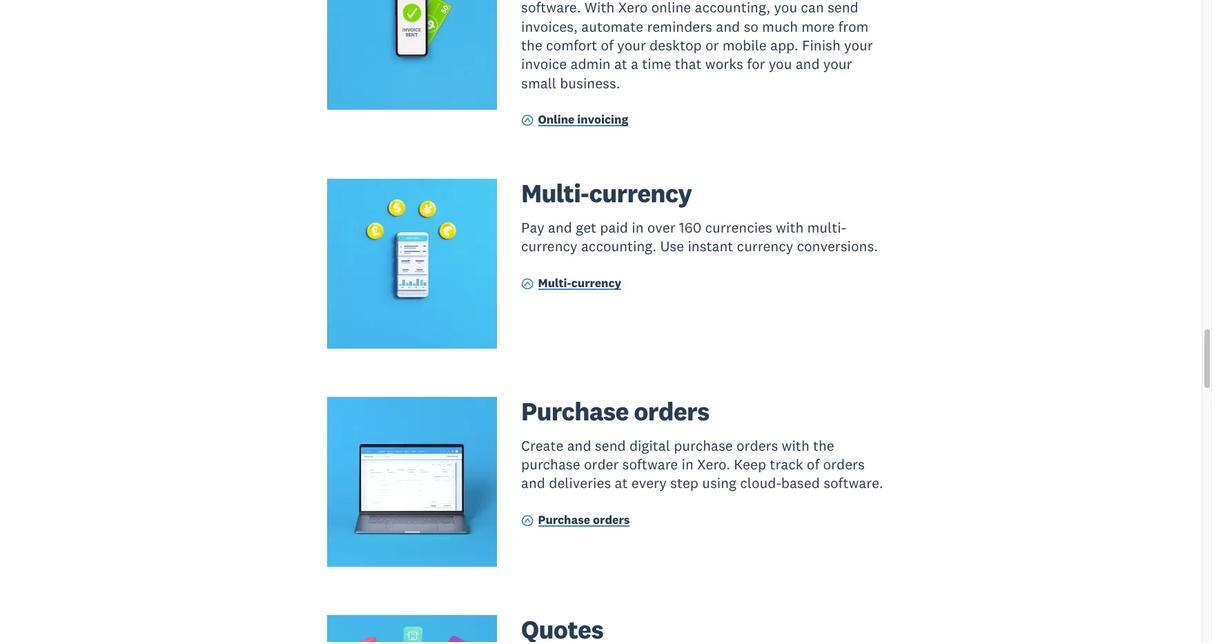 Task type: vqa. For each thing, say whether or not it's contained in the screenshot.
topmost Purchase orders
yes



Task type: locate. For each thing, give the bounding box(es) containing it.
purchase orders
[[521, 395, 710, 427], [538, 513, 630, 528]]

and up order
[[568, 436, 592, 455]]

currency inside button
[[572, 276, 622, 291]]

1 vertical spatial multi-currency
[[538, 276, 622, 291]]

purchase orders up the send
[[521, 395, 710, 427]]

0 vertical spatial multi-
[[521, 177, 589, 209]]

0 vertical spatial with
[[776, 218, 804, 237]]

purchase
[[521, 395, 629, 427], [538, 513, 591, 528]]

and inside pay and get paid in over 160 currencies with multi- currency accounting. use instant currency conversions.
[[548, 218, 573, 237]]

1 horizontal spatial in
[[682, 455, 694, 474]]

multi-currency button
[[521, 275, 622, 294]]

in up step
[[682, 455, 694, 474]]

purchase up xero. on the right bottom of the page
[[674, 436, 733, 455]]

0 vertical spatial and
[[548, 218, 573, 237]]

160
[[679, 218, 702, 237]]

multi-currency down accounting.
[[538, 276, 622, 291]]

software.
[[824, 474, 884, 493]]

1 vertical spatial purchase orders
[[538, 513, 630, 528]]

and down create
[[521, 474, 546, 493]]

software
[[623, 455, 678, 474]]

multi- down pay
[[538, 276, 572, 291]]

1 vertical spatial in
[[682, 455, 694, 474]]

instant
[[688, 237, 734, 256]]

orders down at
[[593, 513, 630, 528]]

step
[[671, 474, 699, 493]]

2 vertical spatial and
[[521, 474, 546, 493]]

0 vertical spatial in
[[632, 218, 644, 237]]

with
[[776, 218, 804, 237], [782, 436, 810, 455]]

purchase orders down deliveries
[[538, 513, 630, 528]]

with left "multi-"
[[776, 218, 804, 237]]

1 vertical spatial with
[[782, 436, 810, 455]]

with inside pay and get paid in over 160 currencies with multi- currency accounting. use instant currency conversions.
[[776, 218, 804, 237]]

order
[[584, 455, 619, 474]]

multi- up pay
[[521, 177, 589, 209]]

1 horizontal spatial purchase
[[674, 436, 733, 455]]

get
[[576, 218, 597, 237]]

paid
[[600, 218, 629, 237]]

purchase up create
[[521, 395, 629, 427]]

create and send digital purchase orders with the purchase order software in xero. keep track of orders and deliveries at every step using cloud-based software.
[[521, 436, 884, 493]]

purchase down create
[[521, 455, 581, 474]]

in
[[632, 218, 644, 237], [682, 455, 694, 474]]

orders
[[634, 395, 710, 427], [737, 436, 779, 455], [824, 455, 865, 474], [593, 513, 630, 528]]

0 vertical spatial multi-currency
[[521, 177, 692, 209]]

currency
[[589, 177, 692, 209], [521, 237, 578, 256], [737, 237, 794, 256], [572, 276, 622, 291]]

purchase down deliveries
[[538, 513, 591, 528]]

in right the paid
[[632, 218, 644, 237]]

multi-
[[521, 177, 589, 209], [538, 276, 572, 291]]

in inside create and send digital purchase orders with the purchase order software in xero. keep track of orders and deliveries at every step using cloud-based software.
[[682, 455, 694, 474]]

0 horizontal spatial purchase
[[521, 455, 581, 474]]

currency down accounting.
[[572, 276, 622, 291]]

1 vertical spatial multi-
[[538, 276, 572, 291]]

based
[[782, 474, 820, 493]]

and
[[548, 218, 573, 237], [568, 436, 592, 455], [521, 474, 546, 493]]

with up track
[[782, 436, 810, 455]]

send
[[595, 436, 626, 455]]

using
[[703, 474, 737, 493]]

in inside pay and get paid in over 160 currencies with multi- currency accounting. use instant currency conversions.
[[632, 218, 644, 237]]

orders up digital at the right bottom of page
[[634, 395, 710, 427]]

multi-
[[808, 218, 847, 237]]

multi-currency
[[521, 177, 692, 209], [538, 276, 622, 291]]

1 vertical spatial purchase
[[538, 513, 591, 528]]

1 vertical spatial and
[[568, 436, 592, 455]]

purchase
[[674, 436, 733, 455], [521, 455, 581, 474]]

multi-currency up the paid
[[521, 177, 692, 209]]

0 horizontal spatial in
[[632, 218, 644, 237]]

the
[[814, 436, 835, 455]]

and left get
[[548, 218, 573, 237]]

create
[[521, 436, 564, 455]]



Task type: describe. For each thing, give the bounding box(es) containing it.
xero.
[[698, 455, 731, 474]]

currencies
[[706, 218, 773, 237]]

digital
[[630, 436, 671, 455]]

0 vertical spatial purchase orders
[[521, 395, 710, 427]]

deliveries
[[549, 474, 611, 493]]

of
[[807, 455, 820, 474]]

multi-currency inside button
[[538, 276, 622, 291]]

currency down pay
[[521, 237, 578, 256]]

0 vertical spatial purchase
[[521, 395, 629, 427]]

pay
[[521, 218, 545, 237]]

orders inside purchase orders button
[[593, 513, 630, 528]]

with inside create and send digital purchase orders with the purchase order software in xero. keep track of orders and deliveries at every step using cloud-based software.
[[782, 436, 810, 455]]

cloud-
[[741, 474, 782, 493]]

online invoicing
[[538, 112, 629, 127]]

currency up over
[[589, 177, 692, 209]]

accounting.
[[582, 237, 657, 256]]

over
[[648, 218, 676, 237]]

and for purchase
[[568, 436, 592, 455]]

and for multi-
[[548, 218, 573, 237]]

online
[[538, 112, 575, 127]]

use
[[661, 237, 685, 256]]

purchase inside button
[[538, 513, 591, 528]]

online invoicing button
[[521, 112, 629, 131]]

conversions.
[[797, 237, 879, 256]]

1 vertical spatial purchase
[[521, 455, 581, 474]]

pay and get paid in over 160 currencies with multi- currency accounting. use instant currency conversions.
[[521, 218, 879, 256]]

0 vertical spatial purchase
[[674, 436, 733, 455]]

purchase orders inside button
[[538, 513, 630, 528]]

at
[[615, 474, 628, 493]]

multi- inside multi-currency button
[[538, 276, 572, 291]]

purchase orders button
[[521, 512, 630, 531]]

orders up the keep
[[737, 436, 779, 455]]

orders up software.
[[824, 455, 865, 474]]

invoicing
[[578, 112, 629, 127]]

track
[[770, 455, 804, 474]]

currency down currencies
[[737, 237, 794, 256]]

every
[[632, 474, 667, 493]]

keep
[[734, 455, 767, 474]]



